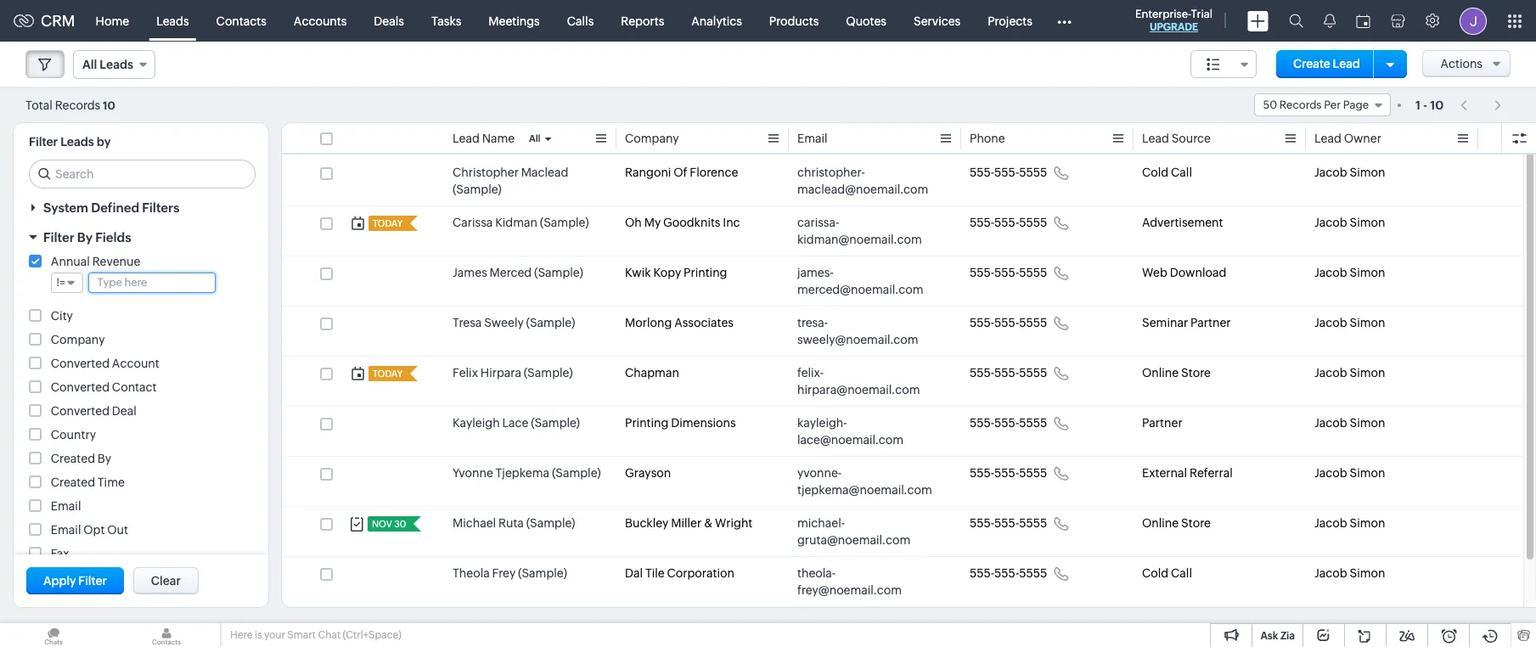 Task type: vqa. For each thing, say whether or not it's contained in the screenshot.


Task type: locate. For each thing, give the bounding box(es) containing it.
annual
[[51, 255, 90, 268]]

0 vertical spatial partner
[[1190, 316, 1231, 329]]

goodknits
[[663, 216, 720, 229]]

2 cold from the top
[[1142, 566, 1169, 580]]

created for created by
[[51, 452, 95, 465]]

online store down the external referral
[[1142, 516, 1211, 530]]

(sample) right lace
[[531, 416, 580, 430]]

here is your smart chat (ctrl+space)
[[230, 629, 401, 641]]

1 vertical spatial filter
[[43, 230, 74, 245]]

1 jacob from the top
[[1314, 166, 1347, 179]]

online down the seminar
[[1142, 366, 1179, 380]]

0 vertical spatial store
[[1181, 366, 1211, 380]]

printing up 'grayson'
[[625, 416, 669, 430]]

5555 for tresa- sweely@noemail.com
[[1019, 316, 1047, 329]]

of
[[674, 166, 687, 179]]

carissa- kidman@noemail.com
[[797, 216, 922, 246]]

50
[[1263, 99, 1277, 111]]

by up annual revenue
[[77, 230, 93, 245]]

lead right create
[[1333, 57, 1360, 70]]

tasks
[[431, 14, 461, 28]]

simon for theola- frey@noemail.com
[[1350, 566, 1385, 580]]

call for christopher- maclead@noemail.com
[[1171, 166, 1192, 179]]

chapman
[[625, 366, 679, 380]]

jacob for felix- hirpara@noemail.com
[[1314, 366, 1347, 380]]

lead left "source" on the top
[[1142, 132, 1169, 145]]

per
[[1324, 99, 1341, 111]]

records for total
[[55, 98, 100, 112]]

partner right the seminar
[[1190, 316, 1231, 329]]

2 today link from the top
[[369, 366, 404, 381]]

cold call for christopher- maclead@noemail.com
[[1142, 166, 1192, 179]]

leads left by in the top of the page
[[60, 135, 94, 149]]

converted deal
[[51, 404, 137, 418]]

email down created time
[[51, 499, 81, 513]]

deals link
[[360, 0, 418, 41]]

tile
[[645, 566, 665, 580]]

analytics link
[[678, 0, 756, 41]]

projects
[[988, 14, 1032, 28]]

(sample) for carissa kidman (sample)
[[540, 216, 589, 229]]

by up time
[[98, 452, 111, 465]]

All Leads field
[[73, 50, 155, 79]]

row group containing christopher maclead (sample)
[[282, 156, 1523, 647]]

3 5555 from the top
[[1019, 266, 1047, 279]]

filter leads by
[[29, 135, 111, 149]]

simon for kayleigh- lace@noemail.com
[[1350, 416, 1385, 430]]

Type here text field
[[89, 273, 214, 292]]

filter up annual
[[43, 230, 74, 245]]

2 cold call from the top
[[1142, 566, 1192, 580]]

4 5555 from the top
[[1019, 316, 1047, 329]]

0 vertical spatial today link
[[369, 216, 404, 231]]

6 555-555-5555 from the top
[[970, 416, 1047, 430]]

0 vertical spatial filter
[[29, 135, 58, 149]]

today for carissa kidman (sample)
[[373, 218, 403, 228]]

2 simon from the top
[[1350, 216, 1385, 229]]

dal tile corporation
[[625, 566, 734, 580]]

1 vertical spatial cold call
[[1142, 566, 1192, 580]]

christopher maclead (sample)
[[453, 166, 568, 196]]

0 vertical spatial created
[[51, 452, 95, 465]]

1 horizontal spatial all
[[529, 133, 541, 144]]

buckley miller & wright
[[625, 516, 753, 530]]

1 cold call from the top
[[1142, 166, 1192, 179]]

30
[[394, 519, 406, 529]]

online store down 'seminar partner'
[[1142, 366, 1211, 380]]

sweely
[[484, 316, 524, 329]]

3 simon from the top
[[1350, 266, 1385, 279]]

chats image
[[0, 623, 107, 647]]

services link
[[900, 0, 974, 41]]

all up maclead
[[529, 133, 541, 144]]

1 simon from the top
[[1350, 166, 1385, 179]]

1 horizontal spatial 10
[[1430, 98, 1444, 112]]

apply filter
[[43, 574, 107, 588]]

6 5555 from the top
[[1019, 416, 1047, 430]]

2 vertical spatial filter
[[78, 574, 107, 588]]

james merced (sample)
[[453, 266, 583, 279]]

leads for filter leads by
[[60, 135, 94, 149]]

tresa- sweely@noemail.com
[[797, 316, 919, 346]]

annual revenue
[[51, 255, 140, 268]]

simon for felix- hirpara@noemail.com
[[1350, 366, 1385, 380]]

1 vertical spatial printing
[[625, 416, 669, 430]]

0 vertical spatial converted
[[51, 357, 110, 370]]

0 vertical spatial call
[[1171, 166, 1192, 179]]

filter for filter leads by
[[29, 135, 58, 149]]

all for all
[[529, 133, 541, 144]]

(sample) for felix hirpara (sample)
[[524, 366, 573, 380]]

email up "fax"
[[51, 523, 81, 537]]

1 cold from the top
[[1142, 166, 1169, 179]]

9 simon from the top
[[1350, 566, 1385, 580]]

10 up by in the top of the page
[[103, 99, 115, 112]]

online for michael- gruta@noemail.com
[[1142, 516, 1179, 530]]

(sample) for theola frey (sample)
[[518, 566, 567, 580]]

1 vertical spatial leads
[[100, 58, 133, 71]]

created down created by
[[51, 476, 95, 489]]

leads inside field
[[100, 58, 133, 71]]

theola- frey@noemail.com link
[[797, 565, 936, 599]]

search image
[[1289, 14, 1303, 28]]

4 jacob from the top
[[1314, 316, 1347, 329]]

filter right apply
[[78, 574, 107, 588]]

0 vertical spatial online store
[[1142, 366, 1211, 380]]

1 vertical spatial converted
[[51, 380, 110, 394]]

jacob
[[1314, 166, 1347, 179], [1314, 216, 1347, 229], [1314, 266, 1347, 279], [1314, 316, 1347, 329], [1314, 366, 1347, 380], [1314, 416, 1347, 430], [1314, 466, 1347, 480], [1314, 516, 1347, 530], [1314, 566, 1347, 580]]

lead for lead owner
[[1314, 132, 1342, 145]]

0 horizontal spatial by
[[77, 230, 93, 245]]

4 simon from the top
[[1350, 316, 1385, 329]]

10 inside total records 10
[[103, 99, 115, 112]]

email up christopher-
[[797, 132, 828, 145]]

all for all leads
[[82, 58, 97, 71]]

1 call from the top
[[1171, 166, 1192, 179]]

jacob simon for theola- frey@noemail.com
[[1314, 566, 1385, 580]]

10 for total records 10
[[103, 99, 115, 112]]

search element
[[1279, 0, 1314, 42]]

None field
[[1191, 50, 1257, 78]]

row group
[[282, 156, 1523, 647]]

(sample) inside christopher maclead (sample)
[[453, 183, 502, 196]]

morlong associates
[[625, 316, 734, 329]]

4 555-555-5555 from the top
[[970, 316, 1047, 329]]

1 store from the top
[[1181, 366, 1211, 380]]

by for filter
[[77, 230, 93, 245]]

store
[[1181, 366, 1211, 380], [1181, 516, 1211, 530]]

(sample) down christopher
[[453, 183, 502, 196]]

records right the 50
[[1279, 99, 1322, 111]]

yvonne-
[[797, 466, 842, 480]]

1 vertical spatial call
[[1171, 566, 1192, 580]]

(sample) for michael ruta (sample)
[[526, 516, 575, 530]]

yvonne
[[453, 466, 493, 480]]

0 vertical spatial company
[[625, 132, 679, 145]]

(sample) right the hirpara
[[524, 366, 573, 380]]

1 vertical spatial created
[[51, 476, 95, 489]]

(sample) for yvonne tjepkema (sample)
[[552, 466, 601, 480]]

555-555-5555 for carissa- kidman@noemail.com
[[970, 216, 1047, 229]]

email opt out
[[51, 523, 128, 537]]

0 horizontal spatial records
[[55, 98, 100, 112]]

Search text field
[[30, 160, 255, 188]]

1 vertical spatial cold
[[1142, 566, 1169, 580]]

1 created from the top
[[51, 452, 95, 465]]

leads
[[156, 14, 189, 28], [100, 58, 133, 71], [60, 135, 94, 149]]

0 vertical spatial by
[[77, 230, 93, 245]]

converted up country
[[51, 404, 110, 418]]

9 jacob simon from the top
[[1314, 566, 1385, 580]]

2 today from the top
[[373, 369, 403, 379]]

6 jacob from the top
[[1314, 416, 1347, 430]]

10 for 1 - 10
[[1430, 98, 1444, 112]]

1 today link from the top
[[369, 216, 404, 231]]

james
[[453, 266, 487, 279]]

5 555-555-5555 from the top
[[970, 366, 1047, 380]]

enterprise-
[[1135, 8, 1191, 20]]

cold call
[[1142, 166, 1192, 179], [1142, 566, 1192, 580]]

converted account
[[51, 357, 159, 370]]

country
[[51, 428, 96, 442]]

oh
[[625, 216, 642, 229]]

leads right home link
[[156, 14, 189, 28]]

9 jacob from the top
[[1314, 566, 1347, 580]]

lead
[[1333, 57, 1360, 70], [453, 132, 480, 145], [1142, 132, 1169, 145], [1314, 132, 1342, 145]]

0 horizontal spatial partner
[[1142, 416, 1183, 430]]

(sample) right kidman at top left
[[540, 216, 589, 229]]

0 horizontal spatial company
[[51, 333, 105, 346]]

converted for converted deal
[[51, 404, 110, 418]]

company down city
[[51, 333, 105, 346]]

8 jacob from the top
[[1314, 516, 1347, 530]]

(sample) right ruta
[[526, 516, 575, 530]]

create menu element
[[1237, 0, 1279, 41]]

5 jacob simon from the top
[[1314, 366, 1385, 380]]

all up total records 10 in the top of the page
[[82, 58, 97, 71]]

filter inside button
[[78, 574, 107, 588]]

buckley
[[625, 516, 669, 530]]

(sample) for tresa sweely (sample)
[[526, 316, 575, 329]]

records up filter leads by
[[55, 98, 100, 112]]

(sample) right frey
[[518, 566, 567, 580]]

2 store from the top
[[1181, 516, 1211, 530]]

8 5555 from the top
[[1019, 516, 1047, 530]]

jacob for yvonne- tjepkema@noemail.com
[[1314, 466, 1347, 480]]

converted up the converted contact
[[51, 357, 110, 370]]

products link
[[756, 0, 832, 41]]

0 vertical spatial all
[[82, 58, 97, 71]]

today for felix hirpara (sample)
[[373, 369, 403, 379]]

2 555-555-5555 from the top
[[970, 216, 1047, 229]]

555-555-5555 for kayleigh- lace@noemail.com
[[970, 416, 1047, 430]]

0 horizontal spatial 10
[[103, 99, 115, 112]]

kwik
[[625, 266, 651, 279]]

michael- gruta@noemail.com
[[797, 516, 910, 547]]

(sample) right the tjepkema
[[552, 466, 601, 480]]

(sample) for kayleigh lace (sample)
[[531, 416, 580, 430]]

jacob simon for kayleigh- lace@noemail.com
[[1314, 416, 1385, 430]]

maclead@noemail.com
[[797, 183, 929, 196]]

6 simon from the top
[[1350, 416, 1385, 430]]

1 converted from the top
[[51, 357, 110, 370]]

!=
[[56, 276, 65, 289]]

tresa sweely (sample)
[[453, 316, 575, 329]]

kidman@noemail.com
[[797, 233, 922, 246]]

apply
[[43, 574, 76, 588]]

1 horizontal spatial records
[[1279, 99, 1322, 111]]

filter inside dropdown button
[[43, 230, 74, 245]]

0 horizontal spatial all
[[82, 58, 97, 71]]

1 today from the top
[[373, 218, 403, 228]]

today link for carissa
[[369, 216, 404, 231]]

0 vertical spatial cold
[[1142, 166, 1169, 179]]

0 vertical spatial leads
[[156, 14, 189, 28]]

8 jacob simon from the top
[[1314, 516, 1385, 530]]

5 simon from the top
[[1350, 366, 1385, 380]]

jacob simon
[[1314, 166, 1385, 179], [1314, 216, 1385, 229], [1314, 266, 1385, 279], [1314, 316, 1385, 329], [1314, 366, 1385, 380], [1314, 416, 1385, 430], [1314, 466, 1385, 480], [1314, 516, 1385, 530], [1314, 566, 1385, 580]]

create menu image
[[1247, 11, 1269, 31]]

2 call from the top
[[1171, 566, 1192, 580]]

leads for all leads
[[100, 58, 133, 71]]

1 online from the top
[[1142, 366, 1179, 380]]

0 vertical spatial email
[[797, 132, 828, 145]]

records inside field
[[1279, 99, 1322, 111]]

7 simon from the top
[[1350, 466, 1385, 480]]

printing right kopy
[[684, 266, 727, 279]]

florence
[[690, 166, 738, 179]]

9 555-555-5555 from the top
[[970, 566, 1047, 580]]

8 555-555-5555 from the top
[[970, 516, 1047, 530]]

(sample) for christopher maclead (sample)
[[453, 183, 502, 196]]

calls
[[567, 14, 594, 28]]

partner up external
[[1142, 416, 1183, 430]]

1 vertical spatial partner
[[1142, 416, 1183, 430]]

navigation
[[1452, 93, 1511, 117]]

(sample) for james merced (sample)
[[534, 266, 583, 279]]

clear
[[151, 574, 181, 588]]

2 jacob from the top
[[1314, 216, 1347, 229]]

7 jacob from the top
[[1314, 466, 1347, 480]]

0 vertical spatial today
[[373, 218, 403, 228]]

signals image
[[1324, 14, 1336, 28]]

kayleigh
[[453, 416, 500, 430]]

size image
[[1207, 57, 1220, 72]]

by inside dropdown button
[[77, 230, 93, 245]]

jacob simon for james- merced@noemail.com
[[1314, 266, 1385, 279]]

2 horizontal spatial leads
[[156, 14, 189, 28]]

1 vertical spatial online store
[[1142, 516, 1211, 530]]

system defined filters
[[43, 200, 179, 215]]

projects link
[[974, 0, 1046, 41]]

online
[[1142, 366, 1179, 380], [1142, 516, 1179, 530]]

1 jacob simon from the top
[[1314, 166, 1385, 179]]

deals
[[374, 14, 404, 28]]

5 jacob from the top
[[1314, 366, 1347, 380]]

meetings
[[489, 14, 540, 28]]

1 vertical spatial online
[[1142, 516, 1179, 530]]

1 horizontal spatial by
[[98, 452, 111, 465]]

lead down per
[[1314, 132, 1342, 145]]

1 vertical spatial store
[[1181, 516, 1211, 530]]

by for created
[[98, 452, 111, 465]]

2 online store from the top
[[1142, 516, 1211, 530]]

3 jacob from the top
[[1314, 266, 1347, 279]]

3 converted from the top
[[51, 404, 110, 418]]

hirpara@noemail.com
[[797, 383, 920, 397]]

lead left name
[[453, 132, 480, 145]]

out
[[107, 523, 128, 537]]

0 vertical spatial online
[[1142, 366, 1179, 380]]

(sample) right merced
[[534, 266, 583, 279]]

simon for yvonne- tjepkema@noemail.com
[[1350, 466, 1385, 480]]

5555 for theola- frey@noemail.com
[[1019, 566, 1047, 580]]

converted for converted contact
[[51, 380, 110, 394]]

store down 'seminar partner'
[[1181, 366, 1211, 380]]

2 vertical spatial converted
[[51, 404, 110, 418]]

1 vertical spatial company
[[51, 333, 105, 346]]

calls link
[[553, 0, 607, 41]]

1 5555 from the top
[[1019, 166, 1047, 179]]

jacob simon for tresa- sweely@noemail.com
[[1314, 316, 1385, 329]]

(sample) right sweely
[[526, 316, 575, 329]]

2 online from the top
[[1142, 516, 1179, 530]]

cold
[[1142, 166, 1169, 179], [1142, 566, 1169, 580]]

2 jacob simon from the top
[[1314, 216, 1385, 229]]

1 vertical spatial by
[[98, 452, 111, 465]]

yvonne- tjepkema@noemail.com
[[797, 466, 932, 497]]

0 horizontal spatial printing
[[625, 416, 669, 430]]

7 jacob simon from the top
[[1314, 466, 1385, 480]]

1 horizontal spatial printing
[[684, 266, 727, 279]]

5 5555 from the top
[[1019, 366, 1047, 380]]

3 jacob simon from the top
[[1314, 266, 1385, 279]]

company up rangoni
[[625, 132, 679, 145]]

0 vertical spatial cold call
[[1142, 166, 1192, 179]]

created
[[51, 452, 95, 465], [51, 476, 95, 489]]

7 555-555-5555 from the top
[[970, 466, 1047, 480]]

tresa
[[453, 316, 482, 329]]

10 right -
[[1430, 98, 1444, 112]]

9 5555 from the top
[[1019, 566, 1047, 580]]

1 555-555-5555 from the top
[[970, 166, 1047, 179]]

1 vertical spatial today
[[373, 369, 403, 379]]

store down the external referral
[[1181, 516, 1211, 530]]

jacob for christopher- maclead@noemail.com
[[1314, 166, 1347, 179]]

lead for lead name
[[453, 132, 480, 145]]

5555 for christopher- maclead@noemail.com
[[1019, 166, 1047, 179]]

carissa kidman (sample)
[[453, 216, 589, 229]]

home
[[96, 14, 129, 28]]

0 vertical spatial printing
[[684, 266, 727, 279]]

8 simon from the top
[[1350, 516, 1385, 530]]

555-555-5555 for christopher- maclead@noemail.com
[[970, 166, 1047, 179]]

products
[[769, 14, 819, 28]]

company
[[625, 132, 679, 145], [51, 333, 105, 346]]

all inside field
[[82, 58, 97, 71]]

6 jacob simon from the top
[[1314, 416, 1385, 430]]

created down country
[[51, 452, 95, 465]]

converted up 'converted deal'
[[51, 380, 110, 394]]

1 horizontal spatial leads
[[100, 58, 133, 71]]

christopher
[[453, 166, 519, 179]]

filter down total
[[29, 135, 58, 149]]

3 555-555-5555 from the top
[[970, 266, 1047, 279]]

0 horizontal spatial leads
[[60, 135, 94, 149]]

michael- gruta@noemail.com link
[[797, 515, 936, 549]]

4 jacob simon from the top
[[1314, 316, 1385, 329]]

2 5555 from the top
[[1019, 216, 1047, 229]]

leads down home
[[100, 58, 133, 71]]

10
[[1430, 98, 1444, 112], [103, 99, 115, 112]]

7 5555 from the top
[[1019, 466, 1047, 480]]

accounts
[[294, 14, 347, 28]]

1 online store from the top
[[1142, 366, 1211, 380]]

theola frey (sample)
[[453, 566, 567, 580]]

2 converted from the top
[[51, 380, 110, 394]]

2 vertical spatial leads
[[60, 135, 94, 149]]

home link
[[82, 0, 143, 41]]

1 horizontal spatial company
[[625, 132, 679, 145]]

trial
[[1191, 8, 1213, 20]]

tjepkema@noemail.com
[[797, 483, 932, 497]]

1 vertical spatial all
[[529, 133, 541, 144]]

christopher- maclead@noemail.com link
[[797, 164, 936, 198]]

jacob for tresa- sweely@noemail.com
[[1314, 316, 1347, 329]]

2 created from the top
[[51, 476, 95, 489]]

oh my goodknits inc
[[625, 216, 740, 229]]

1 vertical spatial today link
[[369, 366, 404, 381]]

online down external
[[1142, 516, 1179, 530]]

download
[[1170, 266, 1226, 279]]

associates
[[674, 316, 734, 329]]



Task type: describe. For each thing, give the bounding box(es) containing it.
accounts link
[[280, 0, 360, 41]]

christopher- maclead@noemail.com
[[797, 166, 929, 196]]

phone
[[970, 132, 1005, 145]]

jacob simon for carissa- kidman@noemail.com
[[1314, 216, 1385, 229]]

michael
[[453, 516, 496, 530]]

5555 for james- merced@noemail.com
[[1019, 266, 1047, 279]]

jacob simon for christopher- maclead@noemail.com
[[1314, 166, 1385, 179]]

nov
[[372, 519, 392, 529]]

system defined filters button
[[14, 193, 268, 222]]

james-
[[797, 266, 834, 279]]

felix
[[453, 366, 478, 380]]

555-555-5555 for james- merced@noemail.com
[[970, 266, 1047, 279]]

jacob for michael- gruta@noemail.com
[[1314, 516, 1347, 530]]

reports link
[[607, 0, 678, 41]]

external
[[1142, 466, 1187, 480]]

(ctrl+space)
[[343, 629, 401, 641]]

555-555-5555 for felix- hirpara@noemail.com
[[970, 366, 1047, 380]]

records for 50
[[1279, 99, 1322, 111]]

50 Records Per Page field
[[1254, 93, 1391, 116]]

contacts image
[[113, 623, 220, 647]]

555-555-5555 for yvonne- tjepkema@noemail.com
[[970, 466, 1047, 480]]

theola frey (sample) link
[[453, 565, 567, 582]]

opt
[[83, 523, 105, 537]]

theola-
[[797, 566, 836, 580]]

jacob for kayleigh- lace@noemail.com
[[1314, 416, 1347, 430]]

5555 for felix- hirpara@noemail.com
[[1019, 366, 1047, 380]]

simon for christopher- maclead@noemail.com
[[1350, 166, 1385, 179]]

chat
[[318, 629, 341, 641]]

page
[[1343, 99, 1369, 111]]

name
[[482, 132, 515, 145]]

total
[[25, 98, 53, 112]]

jacob simon for michael- gruta@noemail.com
[[1314, 516, 1385, 530]]

&
[[704, 516, 713, 530]]

referral
[[1190, 466, 1233, 480]]

profile element
[[1450, 0, 1497, 41]]

dal
[[625, 566, 643, 580]]

jacob for james- merced@noemail.com
[[1314, 266, 1347, 279]]

simon for tresa- sweely@noemail.com
[[1350, 316, 1385, 329]]

simon for james- merced@noemail.com
[[1350, 266, 1385, 279]]

filter by fields button
[[14, 222, 268, 252]]

created for created time
[[51, 476, 95, 489]]

theola- frey@noemail.com
[[797, 566, 902, 597]]

jacob simon for felix- hirpara@noemail.com
[[1314, 366, 1385, 380]]

converted for converted account
[[51, 357, 110, 370]]

james- merced@noemail.com link
[[797, 264, 936, 298]]

michael-
[[797, 516, 845, 530]]

lead owner
[[1314, 132, 1382, 145]]

hirpara
[[480, 366, 521, 380]]

online store for felix- hirpara@noemail.com
[[1142, 366, 1211, 380]]

yvonne tjepkema (sample) link
[[453, 464, 601, 481]]

cold for theola- frey@noemail.com
[[1142, 566, 1169, 580]]

system
[[43, 200, 88, 215]]

contacts link
[[203, 0, 280, 41]]

today link for felix
[[369, 366, 404, 381]]

cold call for theola- frey@noemail.com
[[1142, 566, 1192, 580]]

corporation
[[667, 566, 734, 580]]

morlong
[[625, 316, 672, 329]]

!= field
[[51, 273, 83, 293]]

tresa-
[[797, 316, 828, 329]]

inc
[[723, 216, 740, 229]]

carissa
[[453, 216, 493, 229]]

christopher-
[[797, 166, 865, 179]]

james- merced@noemail.com
[[797, 266, 923, 296]]

deal
[[112, 404, 137, 418]]

store for michael- gruta@noemail.com
[[1181, 516, 1211, 530]]

5555 for kayleigh- lace@noemail.com
[[1019, 416, 1047, 430]]

crm
[[41, 12, 75, 30]]

kayleigh- lace@noemail.com
[[797, 416, 904, 447]]

lead source
[[1142, 132, 1211, 145]]

tasks link
[[418, 0, 475, 41]]

rangoni
[[625, 166, 671, 179]]

-
[[1423, 98, 1428, 112]]

calendar image
[[1356, 14, 1371, 28]]

5555 for carissa- kidman@noemail.com
[[1019, 216, 1047, 229]]

ask zia
[[1261, 630, 1295, 642]]

carissa kidman (sample) link
[[453, 214, 589, 231]]

2 vertical spatial email
[[51, 523, 81, 537]]

jacob simon for yvonne- tjepkema@noemail.com
[[1314, 466, 1385, 480]]

Other Modules field
[[1046, 7, 1083, 34]]

simon for carissa- kidman@noemail.com
[[1350, 216, 1385, 229]]

online store for michael- gruta@noemail.com
[[1142, 516, 1211, 530]]

555-555-5555 for theola- frey@noemail.com
[[970, 566, 1047, 580]]

enterprise-trial upgrade
[[1135, 8, 1213, 33]]

created by
[[51, 452, 111, 465]]

services
[[914, 14, 961, 28]]

simon for michael- gruta@noemail.com
[[1350, 516, 1385, 530]]

create lead
[[1293, 57, 1360, 70]]

call for theola- frey@noemail.com
[[1171, 566, 1192, 580]]

signals element
[[1314, 0, 1346, 42]]

your
[[264, 629, 285, 641]]

555-555-5555 for michael- gruta@noemail.com
[[970, 516, 1047, 530]]

michael ruta (sample) link
[[453, 515, 575, 532]]

nov 30
[[372, 519, 406, 529]]

account
[[112, 357, 159, 370]]

jacob for carissa- kidman@noemail.com
[[1314, 216, 1347, 229]]

felix hirpara (sample)
[[453, 366, 573, 380]]

filters
[[142, 200, 179, 215]]

sweely@noemail.com
[[797, 333, 919, 346]]

yvonne- tjepkema@noemail.com link
[[797, 464, 936, 498]]

lace@noemail.com
[[797, 433, 904, 447]]

rangoni of florence
[[625, 166, 738, 179]]

kwik kopy printing
[[625, 266, 727, 279]]

filter for filter by fields
[[43, 230, 74, 245]]

1 horizontal spatial partner
[[1190, 316, 1231, 329]]

lead for lead source
[[1142, 132, 1169, 145]]

jacob for theola- frey@noemail.com
[[1314, 566, 1347, 580]]

5555 for michael- gruta@noemail.com
[[1019, 516, 1047, 530]]

kayleigh- lace@noemail.com link
[[797, 414, 936, 448]]

external referral
[[1142, 466, 1233, 480]]

1 vertical spatial email
[[51, 499, 81, 513]]

tresa sweely (sample) link
[[453, 314, 575, 331]]

profile image
[[1460, 7, 1487, 34]]

lace
[[502, 416, 529, 430]]

frey@noemail.com
[[797, 583, 902, 597]]

store for felix- hirpara@noemail.com
[[1181, 366, 1211, 380]]

kayleigh-
[[797, 416, 847, 430]]

online for felix- hirpara@noemail.com
[[1142, 366, 1179, 380]]

lead inside button
[[1333, 57, 1360, 70]]

seminar
[[1142, 316, 1188, 329]]

here
[[230, 629, 253, 641]]

kidman
[[495, 216, 538, 229]]

555-555-5555 for tresa- sweely@noemail.com
[[970, 316, 1047, 329]]

cold for christopher- maclead@noemail.com
[[1142, 166, 1169, 179]]

tjepkema
[[496, 466, 549, 480]]

5555 for yvonne- tjepkema@noemail.com
[[1019, 466, 1047, 480]]

felix- hirpara@noemail.com
[[797, 366, 920, 397]]

time
[[98, 476, 125, 489]]

web
[[1142, 266, 1167, 279]]

analytics
[[691, 14, 742, 28]]

felix-
[[797, 366, 824, 380]]



